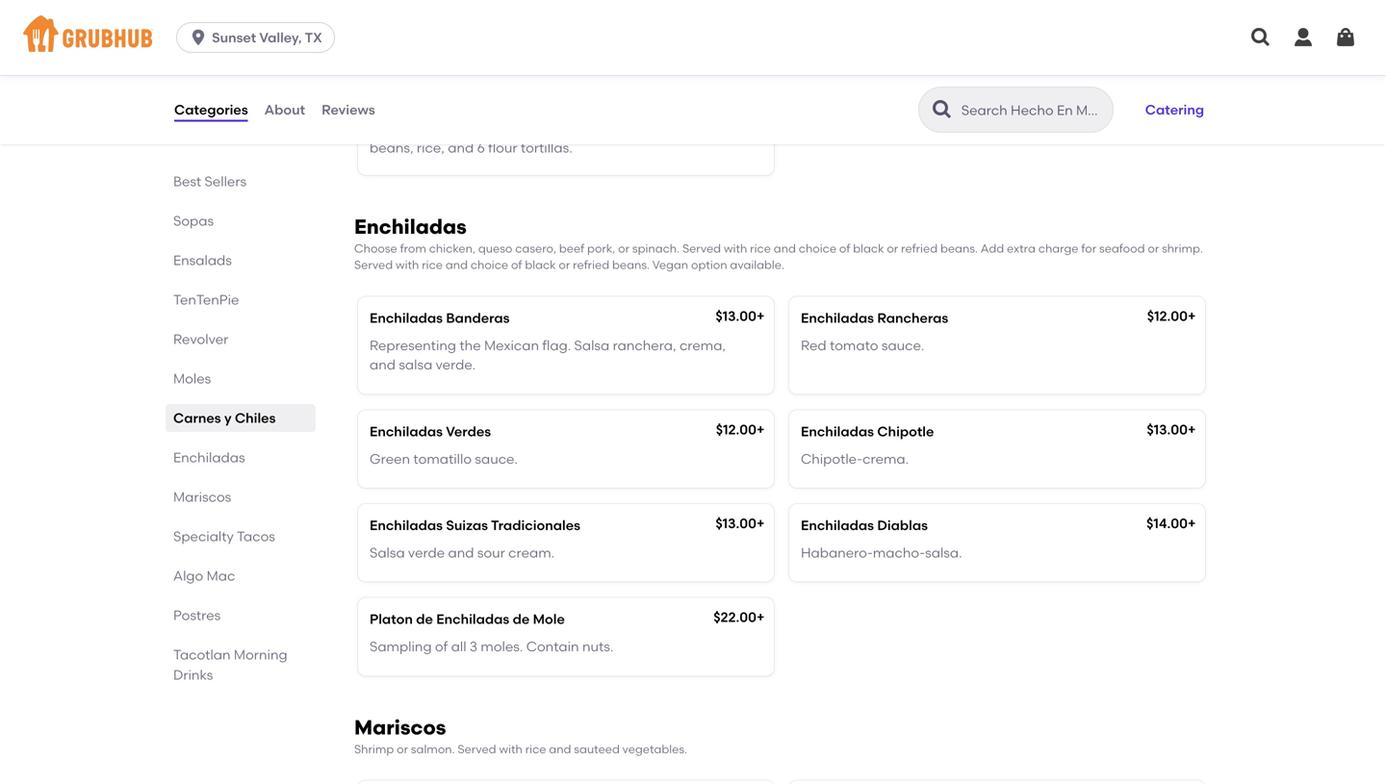 Task type: locate. For each thing, give the bounding box(es) containing it.
enchiladas up tomato
[[801, 310, 874, 327]]

+ for habanero-macho-salsa.
[[1188, 516, 1196, 532]]

enchiladas for enchiladas banderas
[[370, 310, 443, 327]]

charge
[[1039, 242, 1079, 256]]

1 vertical spatial $12.00
[[716, 422, 757, 438]]

of down casero,
[[511, 258, 522, 272]]

sopas
[[173, 213, 214, 229]]

$12.00 + for green tomatillo sauce.
[[716, 422, 765, 438]]

2 vertical spatial rice
[[525, 743, 546, 757]]

1 vertical spatial queso
[[478, 242, 513, 256]]

$13.00 for habanero-macho-salsa.
[[716, 516, 757, 532]]

chipotle-
[[801, 451, 863, 467]]

$13.00 up $14.00
[[1147, 422, 1188, 438]]

0 vertical spatial $13.00
[[716, 308, 757, 325]]

queso down nopalitos,
[[593, 120, 633, 137]]

1 horizontal spatial served
[[458, 743, 496, 757]]

de right platon
[[416, 612, 433, 628]]

enchiladas up habanero-
[[801, 518, 874, 534]]

pork,
[[587, 242, 616, 256]]

2 horizontal spatial served
[[683, 242, 721, 256]]

flour
[[488, 140, 518, 156]]

y
[[224, 410, 232, 427]]

nopalitos,
[[576, 101, 640, 117]]

svg image inside sunset valley, tx button
[[189, 28, 208, 47]]

mariscos up shrimp
[[354, 716, 446, 740]]

$12.00 + down 'crema,'
[[716, 422, 765, 438]]

choice
[[799, 242, 837, 256], [471, 258, 509, 272]]

0 horizontal spatial de
[[416, 612, 433, 628]]

enchiladas
[[354, 215, 467, 239], [370, 310, 443, 327], [801, 310, 874, 327], [370, 424, 443, 440], [801, 424, 874, 440], [173, 450, 245, 466], [370, 518, 443, 534], [801, 518, 874, 534], [436, 612, 510, 628]]

2 vertical spatial black
[[525, 258, 556, 272]]

0 vertical spatial salsa
[[574, 337, 610, 354]]

black
[[683, 120, 719, 137], [853, 242, 884, 256], [525, 258, 556, 272]]

of
[[840, 242, 851, 256], [511, 258, 522, 272], [435, 639, 448, 655]]

1 horizontal spatial black
[[683, 120, 719, 137]]

beans,
[[370, 140, 414, 156]]

choice down "chicken,"
[[471, 258, 509, 272]]

rice,
[[417, 140, 445, 156]]

$13.00 up 'crema,'
[[716, 308, 757, 325]]

served down the choose
[[354, 258, 393, 272]]

served up option
[[683, 242, 721, 256]]

1 horizontal spatial salsa
[[574, 337, 610, 354]]

ranchera,
[[613, 337, 677, 354]]

1 horizontal spatial for
[[1082, 242, 1097, 256]]

sauce. down verdes
[[475, 451, 518, 467]]

catering button
[[1137, 89, 1213, 131]]

with inside mariscos shrimp or salmon. served with rice and sauteed vegetables.
[[499, 743, 523, 757]]

2 horizontal spatial black
[[853, 242, 884, 256]]

Search Hecho En Mexico search field
[[960, 101, 1107, 119]]

reviews
[[322, 101, 375, 118]]

rice up available.
[[750, 242, 771, 256]]

enchiladas up from on the left top of the page
[[354, 215, 467, 239]]

0 horizontal spatial for
[[439, 73, 457, 90]]

fresco,
[[636, 120, 680, 137]]

salsa left verde
[[370, 545, 405, 561]]

enchiladas up green
[[370, 424, 443, 440]]

salsa right flag.
[[574, 337, 610, 354]]

$22.00
[[714, 610, 757, 626]]

queso inside 'beef fajita, homemade chorizo, nopalitos, grilled onions, plancha cooked serrano peppers, queso fresco, black beans, rice, and 6 flour tortillas.'
[[593, 120, 633, 137]]

grilled
[[644, 101, 684, 117]]

0 horizontal spatial served
[[354, 258, 393, 272]]

$12.00 +
[[1148, 308, 1196, 325], [716, 422, 765, 438]]

2 horizontal spatial of
[[840, 242, 851, 256]]

0 vertical spatial queso
[[593, 120, 633, 137]]

1 vertical spatial with
[[396, 258, 419, 272]]

with right salmon. at bottom left
[[499, 743, 523, 757]]

beans. down "spinach."
[[612, 258, 650, 272]]

0 vertical spatial $13.00 +
[[716, 308, 765, 325]]

black down casero,
[[525, 258, 556, 272]]

$14.00
[[1147, 516, 1188, 532]]

of left all
[[435, 639, 448, 655]]

$12.00 + down shrimp.
[[1148, 308, 1196, 325]]

banderas
[[446, 310, 510, 327]]

0 horizontal spatial $12.00
[[716, 422, 757, 438]]

green tomatillo sauce.
[[370, 451, 518, 467]]

enchiladas up the chipotle-
[[801, 424, 874, 440]]

1 horizontal spatial svg image
[[1292, 26, 1315, 49]]

1 vertical spatial mariscos
[[354, 716, 446, 740]]

enchiladas up verde
[[370, 518, 443, 534]]

0 horizontal spatial $12.00 +
[[716, 422, 765, 438]]

verde.
[[436, 357, 476, 373]]

habanero-macho-salsa.
[[801, 545, 963, 561]]

1 horizontal spatial beans.
[[941, 242, 978, 256]]

served right salmon. at bottom left
[[458, 743, 496, 757]]

+ for chipotle-crema.
[[1188, 422, 1196, 438]]

sauce. for red tomato sauce.
[[882, 337, 925, 354]]

0 horizontal spatial mariscos
[[173, 489, 231, 506]]

beef
[[559, 242, 585, 256]]

option
[[691, 258, 728, 272]]

about button
[[264, 75, 306, 144]]

0 horizontal spatial of
[[435, 639, 448, 655]]

0 vertical spatial mariscos
[[173, 489, 231, 506]]

choose
[[354, 242, 397, 256]]

mariscos inside mariscos shrimp or salmon. served with rice and sauteed vegetables.
[[354, 716, 446, 740]]

2 vertical spatial served
[[458, 743, 496, 757]]

crema,
[[680, 337, 726, 354]]

0 horizontal spatial black
[[525, 258, 556, 272]]

0 horizontal spatial queso
[[478, 242, 513, 256]]

search icon image
[[931, 98, 954, 121]]

or left shrimp.
[[1148, 242, 1160, 256]]

1 vertical spatial sauce.
[[475, 451, 518, 467]]

$13.00 + up 'crema,'
[[716, 308, 765, 325]]

beans. left add
[[941, 242, 978, 256]]

with down from on the left top of the page
[[396, 258, 419, 272]]

casero,
[[515, 242, 557, 256]]

chipotle-crema.
[[801, 451, 909, 467]]

1 vertical spatial black
[[853, 242, 884, 256]]

beans.
[[941, 242, 978, 256], [612, 258, 650, 272]]

refried
[[901, 242, 938, 256], [573, 258, 610, 272]]

1 horizontal spatial choice
[[799, 242, 837, 256]]

1 horizontal spatial mariscos
[[354, 716, 446, 740]]

$13.00 + up $22.00 +
[[716, 516, 765, 532]]

1 horizontal spatial svg image
[[1335, 26, 1358, 49]]

all
[[451, 639, 467, 655]]

1 vertical spatial served
[[354, 258, 393, 272]]

tacos
[[237, 529, 275, 545]]

enchiladas up 'representing'
[[370, 310, 443, 327]]

for
[[439, 73, 457, 90], [1082, 242, 1097, 256]]

de left the mole
[[513, 612, 530, 628]]

+ for representing the mexican flag. salsa ranchera, crema, and salsa verde.
[[757, 308, 765, 325]]

2 horizontal spatial with
[[724, 242, 748, 256]]

enchiladas verdes
[[370, 424, 491, 440]]

rice down from on the left top of the page
[[422, 258, 443, 272]]

algo
[[173, 568, 203, 585]]

specialty tacos
[[173, 529, 275, 545]]

queso
[[593, 120, 633, 137], [478, 242, 513, 256]]

enchiladas for enchiladas suizas tradicionales
[[370, 518, 443, 534]]

platon
[[370, 612, 413, 628]]

and inside mariscos shrimp or salmon. served with rice and sauteed vegetables.
[[549, 743, 571, 757]]

of up enchiladas rancheras
[[840, 242, 851, 256]]

for left 2
[[439, 73, 457, 90]]

and inside 'beef fajita, homemade chorizo, nopalitos, grilled onions, plancha cooked serrano peppers, queso fresco, black beans, rice, and 6 flour tortillas.'
[[448, 140, 474, 156]]

1 vertical spatial of
[[511, 258, 522, 272]]

revolver
[[173, 331, 229, 348]]

and
[[448, 140, 474, 156], [774, 242, 796, 256], [446, 258, 468, 272], [370, 357, 396, 373], [448, 545, 474, 561], [549, 743, 571, 757]]

0 vertical spatial $12.00 +
[[1148, 308, 1196, 325]]

0 vertical spatial $12.00
[[1148, 308, 1188, 325]]

rice
[[750, 242, 771, 256], [422, 258, 443, 272], [525, 743, 546, 757]]

svg image
[[1250, 26, 1273, 49], [1335, 26, 1358, 49]]

or
[[618, 242, 630, 256], [887, 242, 899, 256], [1148, 242, 1160, 256], [559, 258, 570, 272], [397, 743, 408, 757]]

sauce. down "rancheras"
[[882, 337, 925, 354]]

mariscos shrimp or salmon. served with rice and sauteed vegetables.
[[354, 716, 688, 757]]

0 horizontal spatial sauce.
[[475, 451, 518, 467]]

1 horizontal spatial queso
[[593, 120, 633, 137]]

carnes
[[173, 410, 221, 427]]

2 vertical spatial of
[[435, 639, 448, 655]]

main navigation navigation
[[0, 0, 1387, 75]]

$12.00 + for red tomato sauce.
[[1148, 308, 1196, 325]]

0 vertical spatial sauce.
[[882, 337, 925, 354]]

refried down pork,
[[573, 258, 610, 272]]

$13.00 up $22.00
[[716, 516, 757, 532]]

plancha
[[370, 120, 424, 137]]

1 vertical spatial $12.00 +
[[716, 422, 765, 438]]

for right charge
[[1082, 242, 1097, 256]]

sampling of all 3 moles. contain nuts.
[[370, 639, 614, 655]]

drinks
[[173, 667, 213, 684]]

choice up enchiladas rancheras
[[799, 242, 837, 256]]

refried up "rancheras"
[[901, 242, 938, 256]]

2 vertical spatial with
[[499, 743, 523, 757]]

with up available.
[[724, 242, 748, 256]]

1 vertical spatial for
[[1082, 242, 1097, 256]]

algo mac
[[173, 568, 235, 585]]

2 svg image from the left
[[1335, 26, 1358, 49]]

tradicionales
[[491, 518, 581, 534]]

rice inside mariscos shrimp or salmon. served with rice and sauteed vegetables.
[[525, 743, 546, 757]]

1 horizontal spatial $12.00
[[1148, 308, 1188, 325]]

0 vertical spatial choice
[[799, 242, 837, 256]]

chiles
[[235, 410, 276, 427]]

0 horizontal spatial rice
[[422, 258, 443, 272]]

1 horizontal spatial $12.00 +
[[1148, 308, 1196, 325]]

$13.00 + for red tomato sauce.
[[716, 308, 765, 325]]

0 horizontal spatial svg image
[[189, 28, 208, 47]]

1 horizontal spatial rice
[[525, 743, 546, 757]]

1 horizontal spatial sauce.
[[882, 337, 925, 354]]

mac
[[207, 568, 235, 585]]

2 vertical spatial $13.00
[[716, 516, 757, 532]]

the
[[460, 337, 481, 354]]

crema.
[[863, 451, 909, 467]]

with
[[724, 242, 748, 256], [396, 258, 419, 272], [499, 743, 523, 757]]

seafood
[[1100, 242, 1145, 256]]

$12.00 down shrimp.
[[1148, 308, 1188, 325]]

chicken,
[[429, 242, 476, 256]]

from
[[400, 242, 427, 256]]

1 horizontal spatial de
[[513, 612, 530, 628]]

and left 6
[[448, 140, 474, 156]]

1 de from the left
[[416, 612, 433, 628]]

0 horizontal spatial svg image
[[1250, 26, 1273, 49]]

tomatillo
[[413, 451, 472, 467]]

1 vertical spatial beans.
[[612, 258, 650, 272]]

de
[[416, 612, 433, 628], [513, 612, 530, 628]]

moles
[[173, 371, 211, 387]]

0 vertical spatial black
[[683, 120, 719, 137]]

1 horizontal spatial of
[[511, 258, 522, 272]]

mariscos for mariscos shrimp or salmon. served with rice and sauteed vegetables.
[[354, 716, 446, 740]]

peppers,
[[532, 120, 590, 137]]

2 horizontal spatial rice
[[750, 242, 771, 256]]

and left the salsa
[[370, 357, 396, 373]]

carnes y chiles
[[173, 410, 276, 427]]

2 vertical spatial $13.00 +
[[716, 516, 765, 532]]

and left sauteed
[[549, 743, 571, 757]]

black up enchiladas rancheras
[[853, 242, 884, 256]]

$12.00 down 'crema,'
[[716, 422, 757, 438]]

svg image
[[1292, 26, 1315, 49], [189, 28, 208, 47]]

0 horizontal spatial refried
[[573, 258, 610, 272]]

+
[[757, 308, 765, 325], [1188, 308, 1196, 325], [757, 422, 765, 438], [1188, 422, 1196, 438], [757, 516, 765, 532], [1188, 516, 1196, 532], [757, 610, 765, 626]]

or right shrimp
[[397, 743, 408, 757]]

0 vertical spatial for
[[439, 73, 457, 90]]

available.
[[730, 258, 785, 272]]

0 horizontal spatial choice
[[471, 258, 509, 272]]

fajita,
[[402, 101, 439, 117]]

$13.00 + up $14.00 +
[[1147, 422, 1196, 438]]

1 horizontal spatial with
[[499, 743, 523, 757]]

rice left sauteed
[[525, 743, 546, 757]]

queso left casero,
[[478, 242, 513, 256]]

1 vertical spatial salsa
[[370, 545, 405, 561]]

queso inside enchiladas choose from chicken, queso casero, beef pork, or spinach. served with rice and choice of black or refried beans. add extra charge for seafood or shrimp. served with rice and choice of black or refried beans. vegan option available.
[[478, 242, 513, 256]]

$13.00 +
[[716, 308, 765, 325], [1147, 422, 1196, 438], [716, 516, 765, 532]]

1 vertical spatial choice
[[471, 258, 509, 272]]

mariscos up specialty
[[173, 489, 231, 506]]

sampling
[[370, 639, 432, 655]]

black down onions,
[[683, 120, 719, 137]]

0 vertical spatial refried
[[901, 242, 938, 256]]



Task type: vqa. For each thing, say whether or not it's contained in the screenshot.
Deal! to the left
no



Task type: describe. For each thing, give the bounding box(es) containing it.
representing
[[370, 337, 456, 354]]

tomato
[[830, 337, 879, 354]]

salsa
[[399, 357, 433, 373]]

1 vertical spatial refried
[[573, 258, 610, 272]]

+ for red tomato sauce.
[[1188, 308, 1196, 325]]

or up enchiladas rancheras
[[887, 242, 899, 256]]

$12.00 for green tomatillo sauce.
[[716, 422, 757, 438]]

1 svg image from the left
[[1250, 26, 1273, 49]]

verde
[[408, 545, 445, 561]]

tortillas.
[[521, 140, 573, 156]]

shrimp.
[[1162, 242, 1204, 256]]

specialty
[[173, 529, 234, 545]]

spinach.
[[633, 242, 680, 256]]

cooked
[[427, 120, 476, 137]]

mexican
[[484, 337, 539, 354]]

2
[[460, 73, 468, 90]]

reviews button
[[321, 75, 376, 144]]

valley,
[[259, 29, 302, 46]]

and inside representing the mexican flag. salsa ranchera, crema, and salsa verde.
[[370, 357, 396, 373]]

vegetables.
[[623, 743, 688, 757]]

enchiladas rancheras
[[801, 310, 949, 327]]

mole
[[533, 612, 565, 628]]

$13.00 for red tomato sauce.
[[716, 308, 757, 325]]

tacotlan morning drinks
[[173, 647, 288, 684]]

0 horizontal spatial salsa
[[370, 545, 405, 561]]

extra
[[1007, 242, 1036, 256]]

served inside mariscos shrimp or salmon. served with rice and sauteed vegetables.
[[458, 743, 496, 757]]

$12.00 for red tomato sauce.
[[1148, 308, 1188, 325]]

0 vertical spatial of
[[840, 242, 851, 256]]

$13.00 + for habanero-macho-salsa.
[[716, 516, 765, 532]]

chipotle
[[878, 424, 934, 440]]

nuts.
[[583, 639, 614, 655]]

macho-
[[873, 545, 926, 561]]

green
[[370, 451, 410, 467]]

representing the mexican flag. salsa ranchera, crema, and salsa verde.
[[370, 337, 726, 373]]

enchiladas banderas
[[370, 310, 510, 327]]

suizas
[[446, 518, 488, 534]]

for inside enchiladas choose from chicken, queso casero, beef pork, or spinach. served with rice and choice of black or refried beans. add extra charge for seafood or shrimp. served with rice and choice of black or refried beans. vegan option available.
[[1082, 242, 1097, 256]]

+ for green tomatillo sauce.
[[757, 422, 765, 438]]

contain
[[526, 639, 579, 655]]

enchiladas for enchiladas rancheras
[[801, 310, 874, 327]]

beef fajita, homemade chorizo, nopalitos, grilled onions, plancha cooked serrano peppers, queso fresco, black beans, rice, and 6 flour tortillas.
[[370, 101, 734, 156]]

red tomato sauce.
[[801, 337, 925, 354]]

1 horizontal spatial refried
[[901, 242, 938, 256]]

enchiladas for enchiladas verdes
[[370, 424, 443, 440]]

$34.00
[[718, 72, 762, 88]]

0 horizontal spatial with
[[396, 258, 419, 272]]

sour
[[477, 545, 505, 561]]

0 horizontal spatial beans.
[[612, 258, 650, 272]]

0 vertical spatial with
[[724, 242, 748, 256]]

platon de enchiladas de mole
[[370, 612, 565, 628]]

enchiladas diablas
[[801, 518, 928, 534]]

moles.
[[481, 639, 523, 655]]

1 vertical spatial rice
[[422, 258, 443, 272]]

best sellers
[[173, 173, 247, 190]]

sellers
[[205, 173, 247, 190]]

enchiladas up 3 on the left bottom of the page
[[436, 612, 510, 628]]

molcajete
[[370, 73, 436, 90]]

cream.
[[509, 545, 555, 561]]

enchiladas for enchiladas chipotle
[[801, 424, 874, 440]]

best
[[173, 173, 201, 190]]

vegan
[[653, 258, 689, 272]]

and up available.
[[774, 242, 796, 256]]

0 vertical spatial rice
[[750, 242, 771, 256]]

enchiladas inside enchiladas choose from chicken, queso casero, beef pork, or spinach. served with rice and choice of black or refried beans. add extra charge for seafood or shrimp. served with rice and choice of black or refried beans. vegan option available.
[[354, 215, 467, 239]]

0 vertical spatial served
[[683, 242, 721, 256]]

salsa verde and sour cream.
[[370, 545, 555, 561]]

categories button
[[173, 75, 249, 144]]

enchiladas choose from chicken, queso casero, beef pork, or spinach. served with rice and choice of black or refried beans. add extra charge for seafood or shrimp. served with rice and choice of black or refried beans. vegan option available.
[[354, 215, 1204, 272]]

mariscos for mariscos
[[173, 489, 231, 506]]

1 vertical spatial $13.00 +
[[1147, 422, 1196, 438]]

sauteed
[[574, 743, 620, 757]]

onions,
[[687, 101, 734, 117]]

enchiladas for enchiladas diablas
[[801, 518, 874, 534]]

diablas
[[878, 518, 928, 534]]

6
[[477, 140, 485, 156]]

beef
[[370, 101, 399, 117]]

verdes
[[446, 424, 491, 440]]

flag.
[[542, 337, 571, 354]]

about
[[264, 101, 305, 118]]

and down suizas at the bottom left of page
[[448, 545, 474, 561]]

3
[[470, 639, 478, 655]]

enchiladas chipotle
[[801, 424, 934, 440]]

homemade
[[443, 101, 519, 117]]

habanero-
[[801, 545, 873, 561]]

1 vertical spatial $13.00
[[1147, 422, 1188, 438]]

postres
[[173, 608, 221, 624]]

or right pork,
[[618, 242, 630, 256]]

categories
[[174, 101, 248, 118]]

or inside mariscos shrimp or salmon. served with rice and sauteed vegetables.
[[397, 743, 408, 757]]

sunset valley, tx button
[[176, 22, 343, 53]]

salsa inside representing the mexican flag. salsa ranchera, crema, and salsa verde.
[[574, 337, 610, 354]]

red
[[801, 337, 827, 354]]

$22.00 +
[[714, 610, 765, 626]]

+ for sampling of all 3 moles. contain nuts.
[[757, 610, 765, 626]]

black inside 'beef fajita, homemade chorizo, nopalitos, grilled onions, plancha cooked serrano peppers, queso fresco, black beans, rice, and 6 flour tortillas.'
[[683, 120, 719, 137]]

shrimp
[[354, 743, 394, 757]]

or down the beef
[[559, 258, 570, 272]]

morning
[[234, 647, 288, 663]]

chorizo,
[[522, 101, 573, 117]]

sauce. for green tomatillo sauce.
[[475, 451, 518, 467]]

tacotlan
[[173, 647, 231, 663]]

2 de from the left
[[513, 612, 530, 628]]

+ for salsa verde and sour cream.
[[757, 516, 765, 532]]

and down "chicken,"
[[446, 258, 468, 272]]

sunset
[[212, 29, 256, 46]]

add
[[981, 242, 1004, 256]]

0 vertical spatial beans.
[[941, 242, 978, 256]]

enchiladas down carnes
[[173, 450, 245, 466]]

tx
[[305, 29, 322, 46]]

catering
[[1146, 101, 1205, 118]]



